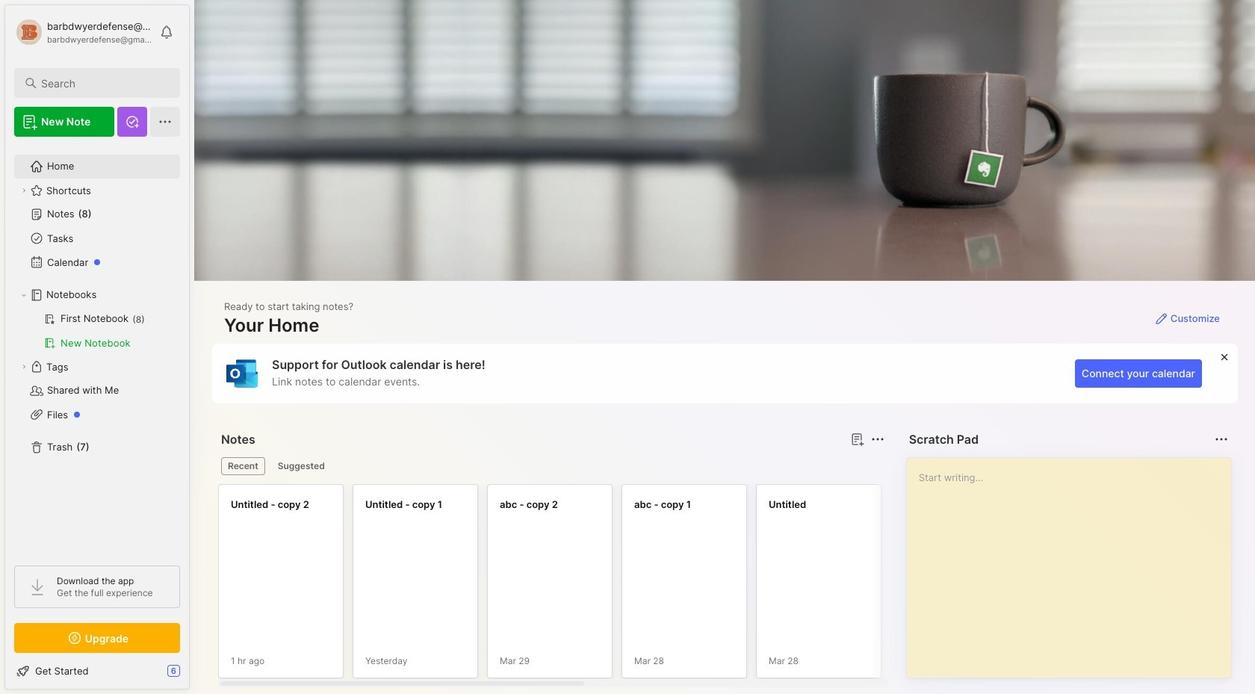 Task type: describe. For each thing, give the bounding box(es) containing it.
More actions field
[[867, 429, 888, 450]]

Account field
[[14, 17, 152, 47]]

Start writing… text field
[[919, 458, 1231, 666]]

1 tab from the left
[[221, 457, 265, 475]]

2 tab from the left
[[271, 457, 332, 475]]

expand tags image
[[19, 362, 28, 371]]

none search field inside the main "element"
[[41, 74, 167, 92]]



Task type: locate. For each thing, give the bounding box(es) containing it.
more actions image
[[869, 430, 887, 448]]

group inside tree
[[14, 307, 179, 355]]

click to collapse image
[[189, 667, 200, 685]]

row group
[[218, 484, 1255, 688]]

tree
[[5, 146, 189, 552]]

None search field
[[41, 74, 167, 92]]

Search text field
[[41, 76, 167, 90]]

0 horizontal spatial tab
[[221, 457, 265, 475]]

group
[[14, 307, 179, 355]]

tab
[[221, 457, 265, 475], [271, 457, 332, 475]]

1 horizontal spatial tab
[[271, 457, 332, 475]]

tab list
[[221, 457, 882, 475]]

expand notebooks image
[[19, 291, 28, 300]]

main element
[[0, 0, 194, 694]]

Help and Learning task checklist field
[[5, 659, 189, 683]]

tree inside the main "element"
[[5, 146, 189, 552]]



Task type: vqa. For each thing, say whether or not it's contained in the screenshot.
Group
yes



